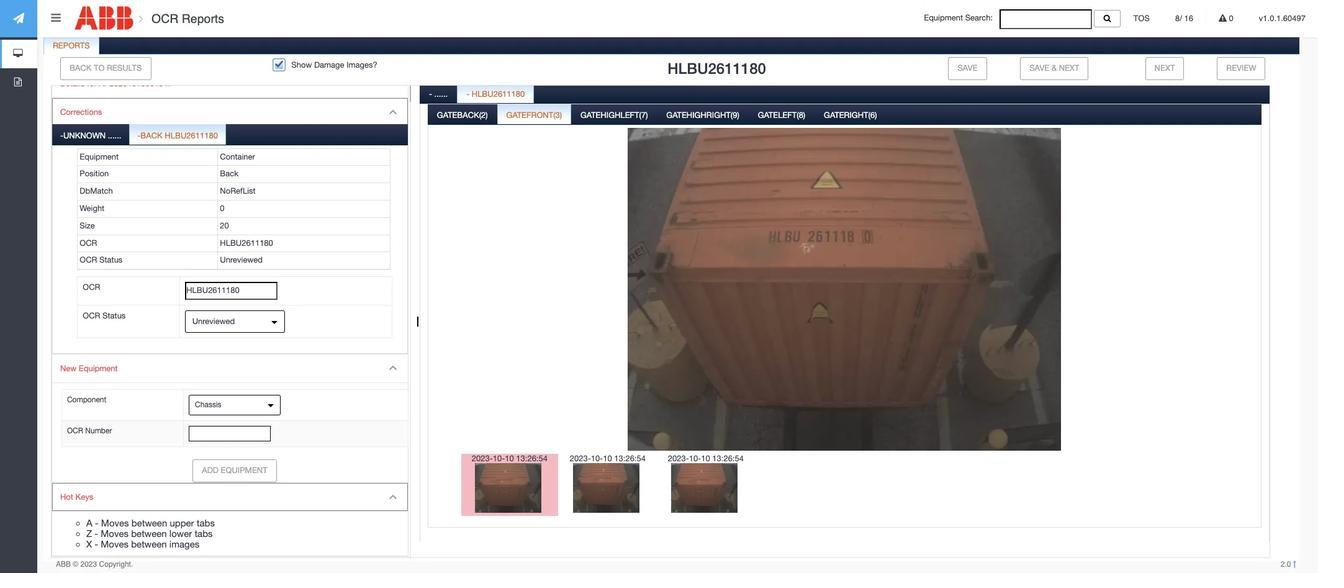 Task type: describe. For each thing, give the bounding box(es) containing it.
hot
[[60, 492, 73, 502]]

x
[[86, 539, 92, 550]]

- ......
[[429, 89, 448, 99]]

8/
[[1176, 14, 1182, 23]]

container
[[220, 152, 255, 161]]

2 between from the top
[[131, 529, 167, 539]]

save button
[[949, 57, 987, 80]]

size
[[80, 221, 95, 230]]

1 vertical spatial ocr status
[[83, 311, 126, 321]]

save for save
[[958, 63, 978, 73]]

menu item containing a - moves between upper tabs
[[52, 483, 408, 557]]

component
[[67, 396, 106, 404]]

chassis
[[195, 401, 221, 409]]

copyright.
[[99, 560, 133, 569]]

ocr number
[[67, 427, 112, 435]]

gateleft(8)
[[758, 110, 806, 120]]

a
[[86, 518, 92, 529]]

- right x
[[95, 539, 98, 550]]

a - moves between upper tabs z - moves between lower tabs x - moves between images
[[86, 518, 215, 550]]

2 10 from the left
[[603, 454, 612, 463]]

add equipment button
[[193, 460, 277, 482]]

abb © 2023 copyright.
[[56, 560, 133, 569]]

tab list containing - ......
[[420, 82, 1270, 566]]

-back hlbu2611180
[[137, 131, 218, 140]]

1 horizontal spatial reports
[[182, 12, 224, 25]]

reports link
[[44, 34, 98, 59]]

16
[[1185, 14, 1194, 23]]

0 inside 0 dropdown button
[[1227, 14, 1234, 23]]

status inside row group
[[99, 255, 123, 265]]

reports inside hlbu2611180 tab list
[[53, 41, 90, 50]]

gatefront(3) link
[[498, 103, 571, 128]]

v1.0.1.60497
[[1259, 14, 1306, 23]]

images
[[169, 539, 199, 550]]

- up gateback(2)
[[466, 89, 470, 99]]

3 10 from the left
[[701, 454, 710, 463]]

back to results
[[70, 63, 142, 73]]

2 2023- from the left
[[570, 454, 591, 463]]

upper
[[170, 518, 194, 529]]

1 next from the left
[[1059, 63, 1080, 73]]

next button
[[1145, 57, 1184, 80]]

v1.0.1.60497 button
[[1247, 0, 1318, 37]]

-unknown ......
[[60, 131, 121, 140]]

noreflist
[[220, 186, 256, 196]]

keys
[[75, 492, 93, 502]]

add equipment
[[202, 466, 267, 475]]

tos button
[[1121, 0, 1163, 37]]

equipment search:
[[924, 13, 1000, 23]]

gatehighright(9)
[[667, 110, 739, 120]]

- up gateback(2) link
[[429, 89, 432, 99]]

gateright(6)
[[824, 110, 877, 120]]

hlbu2611180 tab list
[[42, 34, 1300, 566]]

1 horizontal spatial ......
[[434, 89, 448, 99]]

show damage images?
[[291, 60, 377, 69]]

3 13:26:54 from the left
[[712, 454, 744, 463]]

number
[[85, 427, 112, 435]]

...... inside menu item
[[108, 131, 121, 140]]

results
[[107, 63, 142, 73]]

save & next
[[1030, 63, 1080, 73]]

- right a
[[95, 518, 99, 529]]

ocr reports
[[148, 12, 224, 25]]

tos
[[1134, 14, 1150, 23]]

0 inside hlbu2611180 tab list
[[220, 204, 225, 213]]

- ...... link
[[420, 82, 457, 107]]

gatefront(3)
[[506, 110, 562, 120]]

for
[[87, 79, 97, 88]]

unknown
[[63, 131, 106, 140]]

menu item containing new equipment
[[52, 354, 409, 483]]

8/ 16 button
[[1163, 0, 1206, 37]]

tabs right upper
[[197, 518, 215, 529]]

hot keys
[[60, 492, 93, 502]]

1 2023-10-10 13:26:54 from the left
[[472, 454, 548, 463]]

gatehighright(9) link
[[658, 103, 748, 128]]

dbmatch
[[80, 186, 113, 196]]

1 vertical spatial unreviewed
[[192, 316, 235, 326]]

menu inside hlbu2611180 tab list
[[52, 69, 409, 557]]

1 vertical spatial back
[[141, 131, 163, 140]]

show
[[291, 60, 312, 69]]

gateback(2) link
[[428, 103, 497, 128]]

back for back
[[220, 169, 238, 178]]

hot keys link
[[52, 483, 408, 512]]

ocr status inside row group
[[80, 255, 123, 265]]

2 10- from the left
[[591, 454, 603, 463]]

gateleft(8) link
[[749, 103, 814, 128]]

3 moves from the top
[[101, 539, 129, 550]]



Task type: locate. For each thing, give the bounding box(es) containing it.
1 horizontal spatial 0
[[1227, 14, 1234, 23]]

3 between from the top
[[131, 539, 167, 550]]

tabs right lower
[[195, 529, 213, 539]]

0 vertical spatial 0
[[1227, 14, 1234, 23]]

2 horizontal spatial back
[[220, 169, 238, 178]]

between
[[131, 518, 167, 529], [131, 529, 167, 539], [131, 539, 167, 550]]

back up details
[[70, 63, 91, 73]]

row group
[[78, 149, 390, 270]]

save left &
[[1030, 63, 1050, 73]]

position
[[80, 169, 109, 178]]

gateright(6) link
[[815, 103, 886, 128]]

1 save from the left
[[958, 63, 978, 73]]

moves right z
[[101, 529, 129, 539]]

- right z
[[95, 529, 98, 539]]

1 13:26:54 from the left
[[516, 454, 548, 463]]

- hlbu2611180 link
[[458, 82, 534, 107]]

0 horizontal spatial 10
[[505, 454, 514, 463]]

0 horizontal spatial ......
[[108, 131, 121, 140]]

hlbu2611180
[[668, 60, 766, 77], [472, 89, 525, 99], [165, 131, 218, 140], [220, 238, 273, 248]]

details for ap20231010001547
[[60, 79, 172, 88]]

unreviewed up new equipment link
[[192, 316, 235, 326]]

0 right 16
[[1227, 14, 1234, 23]]

tab list
[[420, 82, 1270, 566], [428, 103, 1262, 563], [52, 124, 408, 354]]

new
[[60, 364, 76, 373]]

1 horizontal spatial 10-
[[591, 454, 603, 463]]

ocr status up new equipment
[[83, 311, 126, 321]]

...... up gateback(2)
[[434, 89, 448, 99]]

&
[[1052, 63, 1057, 73]]

menu item containing corrections
[[52, 98, 408, 354]]

0 vertical spatial ocr status
[[80, 255, 123, 265]]

1 menu item from the top
[[52, 98, 408, 354]]

13:26:54
[[516, 454, 548, 463], [614, 454, 646, 463], [712, 454, 744, 463]]

corrections link
[[52, 98, 408, 127]]

None text field
[[188, 426, 270, 441]]

hlbu2611180 down corrections link
[[165, 131, 218, 140]]

reports
[[182, 12, 224, 25], [53, 41, 90, 50]]

equipment right 'new'
[[79, 364, 118, 373]]

moves up copyright.
[[101, 539, 129, 550]]

ocr status
[[80, 255, 123, 265], [83, 311, 126, 321]]

moves
[[101, 518, 129, 529], [101, 529, 129, 539], [101, 539, 129, 550]]

1 10- from the left
[[493, 454, 505, 463]]

0 horizontal spatial 13:26:54
[[516, 454, 548, 463]]

2 menu item from the top
[[52, 354, 409, 483]]

None field
[[1000, 9, 1092, 29], [185, 282, 278, 300], [1000, 9, 1092, 29], [185, 282, 278, 300]]

1 vertical spatial status
[[102, 311, 126, 321]]

3 menu item from the top
[[52, 483, 408, 557]]

equipment up position
[[80, 152, 119, 161]]

gatehighleft(7) link
[[572, 103, 657, 128]]

status down weight
[[99, 255, 123, 265]]

1 horizontal spatial 2023-
[[570, 454, 591, 463]]

bars image
[[51, 12, 61, 24]]

- hlbu2611180
[[466, 89, 525, 99]]

navigation
[[0, 0, 37, 97]]

back down ap20231010001547
[[141, 131, 163, 140]]

to
[[94, 63, 105, 73]]

1 horizontal spatial 10
[[603, 454, 612, 463]]

menu
[[52, 69, 409, 557]]

equipment inside button
[[221, 466, 267, 475]]

0 button
[[1207, 0, 1246, 37]]

3 2023- from the left
[[668, 454, 689, 463]]

1 vertical spatial 0
[[220, 204, 225, 213]]

1 horizontal spatial 13:26:54
[[614, 454, 646, 463]]

0 horizontal spatial 0
[[220, 204, 225, 213]]

2023
[[80, 560, 97, 569]]

hlbu2611180 up gatehighright(9)
[[668, 60, 766, 77]]

- right -unknown ......
[[137, 131, 141, 140]]

back inside button
[[70, 63, 91, 73]]

1 horizontal spatial 2023-10-10 13:26:54
[[570, 454, 646, 463]]

0 horizontal spatial save
[[958, 63, 978, 73]]

ocr status down the 'size'
[[80, 255, 123, 265]]

©
[[73, 560, 78, 569]]

ocr
[[152, 12, 178, 25], [80, 238, 97, 248], [80, 255, 97, 265], [83, 283, 100, 292], [83, 311, 100, 321], [67, 427, 83, 435]]

unreviewed inside row group
[[220, 255, 263, 265]]

status up new equipment
[[102, 311, 126, 321]]

2 2023-10-10 13:26:54 from the left
[[570, 454, 646, 463]]

lower
[[169, 529, 192, 539]]

images?
[[347, 60, 377, 69]]

2.0
[[1281, 560, 1293, 569]]

back inside row group
[[220, 169, 238, 178]]

0 horizontal spatial next
[[1059, 63, 1080, 73]]

gateback(2)
[[437, 110, 488, 120]]

1 vertical spatial reports
[[53, 41, 90, 50]]

back
[[70, 63, 91, 73], [141, 131, 163, 140], [220, 169, 238, 178]]

2 horizontal spatial 2023-10-10 13:26:54
[[668, 454, 744, 463]]

0 up 20
[[220, 204, 225, 213]]

-unknown ...... link
[[53, 124, 129, 144]]

2023-
[[472, 454, 493, 463], [570, 454, 591, 463], [668, 454, 689, 463]]

2 horizontal spatial 2023-
[[668, 454, 689, 463]]

1 vertical spatial ......
[[108, 131, 121, 140]]

back to results button
[[60, 57, 151, 80]]

1 horizontal spatial save
[[1030, 63, 1050, 73]]

2 13:26:54 from the left
[[614, 454, 646, 463]]

status
[[99, 255, 123, 265], [102, 311, 126, 321]]

1 2023- from the left
[[472, 454, 493, 463]]

1 10 from the left
[[505, 454, 514, 463]]

0 vertical spatial status
[[99, 255, 123, 265]]

ap20231010001547
[[99, 79, 172, 88]]

...... right unknown
[[108, 131, 121, 140]]

search:
[[965, 13, 993, 23]]

2 moves from the top
[[101, 529, 129, 539]]

1 horizontal spatial back
[[141, 131, 163, 140]]

- down corrections on the top
[[60, 131, 63, 140]]

0 vertical spatial back
[[70, 63, 91, 73]]

tab list containing -unknown ......
[[52, 124, 408, 354]]

save inside save button
[[958, 63, 978, 73]]

2 save from the left
[[1030, 63, 1050, 73]]

next right &
[[1059, 63, 1080, 73]]

long arrow up image
[[1293, 561, 1297, 568]]

unreviewed down 20
[[220, 255, 263, 265]]

gatehighleft(7)
[[581, 110, 648, 120]]

hlbu2611180 inside row group
[[220, 238, 273, 248]]

2 horizontal spatial 10
[[701, 454, 710, 463]]

next down 8/ 16 dropdown button
[[1155, 63, 1175, 73]]

0 horizontal spatial reports
[[53, 41, 90, 50]]

review
[[1227, 63, 1257, 73]]

-
[[429, 89, 432, 99], [466, 89, 470, 99], [60, 131, 63, 140], [137, 131, 141, 140], [95, 518, 99, 529], [95, 529, 98, 539], [95, 539, 98, 550]]

damage
[[314, 60, 344, 69]]

add
[[202, 466, 219, 475]]

row group containing equipment
[[78, 149, 390, 270]]

3 2023-10-10 13:26:54 from the left
[[668, 454, 744, 463]]

-back hlbu2611180 link
[[130, 124, 225, 144]]

1 between from the top
[[131, 518, 167, 529]]

details
[[60, 79, 85, 88]]

0 vertical spatial ......
[[434, 89, 448, 99]]

equipment left search:
[[924, 13, 963, 23]]

2 horizontal spatial 10-
[[689, 454, 701, 463]]

none text field inside menu item
[[188, 426, 270, 441]]

0
[[1227, 14, 1234, 23], [220, 204, 225, 213]]

save inside button
[[1030, 63, 1050, 73]]

hlbu2611180 down 20
[[220, 238, 273, 248]]

menu item
[[52, 98, 408, 354], [52, 354, 409, 483], [52, 483, 408, 557]]

save down equipment search:
[[958, 63, 978, 73]]

tab list containing gateback(2)
[[428, 103, 1262, 563]]

equipment
[[924, 13, 963, 23], [80, 152, 119, 161], [79, 364, 118, 373], [221, 466, 267, 475]]

back down the container
[[220, 169, 238, 178]]

3 10- from the left
[[689, 454, 701, 463]]

back for back to results
[[70, 63, 91, 73]]

z
[[86, 529, 92, 539]]

next
[[1059, 63, 1080, 73], [1155, 63, 1175, 73]]

1 horizontal spatial next
[[1155, 63, 1175, 73]]

2 horizontal spatial 13:26:54
[[712, 454, 744, 463]]

8/ 16
[[1176, 14, 1194, 23]]

hlbu2611180 up gateback(2)
[[472, 89, 525, 99]]

new equipment
[[60, 364, 118, 373]]

corrections
[[60, 108, 102, 117]]

0 vertical spatial unreviewed
[[220, 255, 263, 265]]

unreviewed
[[220, 255, 263, 265], [192, 316, 235, 326]]

2 vertical spatial back
[[220, 169, 238, 178]]

save for save & next
[[1030, 63, 1050, 73]]

search image
[[1104, 14, 1111, 22]]

0 horizontal spatial 2023-10-10 13:26:54
[[472, 454, 548, 463]]

new equipment link
[[52, 354, 408, 383]]

0 horizontal spatial 10-
[[493, 454, 505, 463]]

details for ap20231010001547 link
[[52, 69, 408, 98]]

save
[[958, 63, 978, 73], [1030, 63, 1050, 73]]

save & next button
[[1020, 57, 1089, 80]]

0 vertical spatial reports
[[182, 12, 224, 25]]

tabs
[[197, 518, 215, 529], [195, 529, 213, 539]]

20
[[220, 221, 229, 230]]

0 horizontal spatial 2023-
[[472, 454, 493, 463]]

abb
[[56, 560, 71, 569]]

menu containing a - moves between upper tabs
[[52, 69, 409, 557]]

......
[[434, 89, 448, 99], [108, 131, 121, 140]]

0 horizontal spatial back
[[70, 63, 91, 73]]

weight
[[80, 204, 104, 213]]

moves right a
[[101, 518, 129, 529]]

10
[[505, 454, 514, 463], [603, 454, 612, 463], [701, 454, 710, 463]]

review button
[[1217, 57, 1266, 80]]

row group inside tab list
[[78, 149, 390, 270]]

1 moves from the top
[[101, 518, 129, 529]]

equipment up hot keys link
[[221, 466, 267, 475]]

warning image
[[1219, 14, 1227, 22]]

2 next from the left
[[1155, 63, 1175, 73]]



Task type: vqa. For each thing, say whether or not it's contained in the screenshot.
search icon
yes



